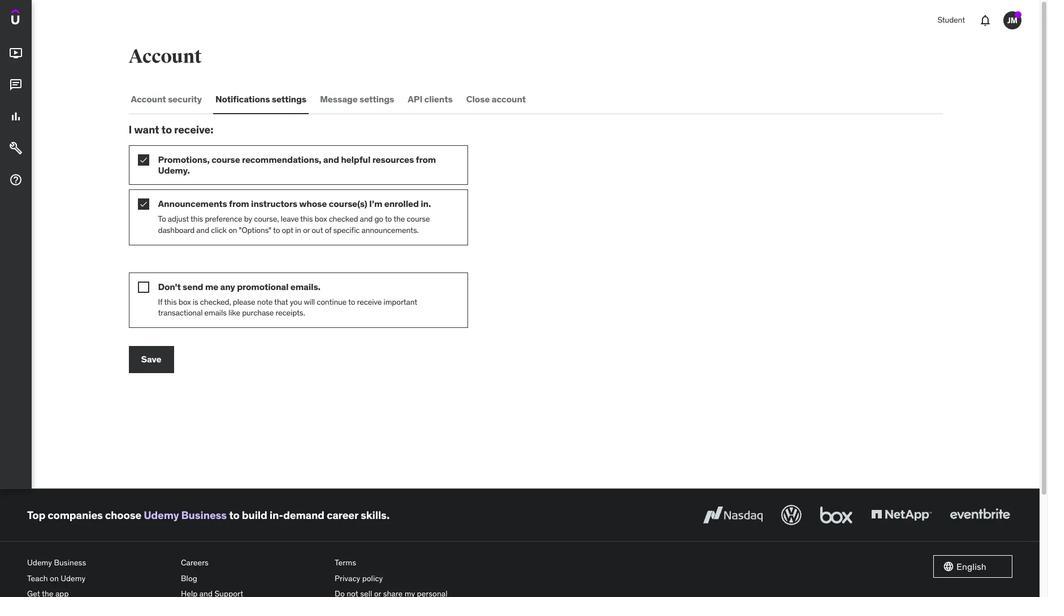 Task type: vqa. For each thing, say whether or not it's contained in the screenshot.
Management for the leftmost Project Management Link
no



Task type: locate. For each thing, give the bounding box(es) containing it.
course right promotions,
[[212, 154, 240, 165]]

small image for announcements from instructors whose course(s) i'm enrolled in.
[[138, 199, 149, 210]]

business
[[181, 508, 227, 522], [54, 558, 86, 568]]

student link
[[931, 7, 973, 34]]

2 horizontal spatial this
[[300, 214, 313, 224]]

0 vertical spatial business
[[181, 508, 227, 522]]

receive
[[357, 297, 382, 307]]

1 horizontal spatial box
[[315, 214, 327, 224]]

2 vertical spatial udemy
[[61, 573, 86, 584]]

0 vertical spatial account
[[129, 45, 202, 68]]

udemy right choose
[[144, 508, 179, 522]]

2 settings from the left
[[360, 94, 395, 105]]

you
[[290, 297, 302, 307]]

0 horizontal spatial from
[[229, 198, 249, 209]]

1 horizontal spatial and
[[323, 154, 339, 165]]

api
[[408, 94, 423, 105]]

1 vertical spatial business
[[54, 558, 86, 568]]

announcements.
[[362, 225, 419, 235]]

udemy.
[[158, 165, 190, 176]]

on inside udemy business teach on udemy
[[50, 573, 59, 584]]

business up careers
[[181, 508, 227, 522]]

course inside promotions, course recommendations, and helpful resources from udemy.
[[212, 154, 240, 165]]

account for account security
[[131, 94, 166, 105]]

emails.
[[291, 281, 321, 292]]

any
[[220, 281, 235, 292]]

0 horizontal spatial on
[[50, 573, 59, 584]]

0 vertical spatial from
[[416, 154, 436, 165]]

privacy policy link
[[335, 571, 480, 587]]

note
[[257, 297, 273, 307]]

close account button
[[464, 86, 528, 113]]

course
[[212, 154, 240, 165], [407, 214, 430, 224]]

jm
[[1008, 15, 1018, 25]]

0 vertical spatial on
[[229, 225, 237, 235]]

udemy business teach on udemy
[[27, 558, 86, 584]]

this
[[191, 214, 203, 224], [300, 214, 313, 224], [164, 297, 177, 307]]

want
[[134, 123, 159, 136]]

small image left don't
[[138, 281, 149, 293]]

4 medium image from the top
[[9, 173, 23, 187]]

announcements
[[158, 198, 227, 209]]

account up 'want'
[[131, 94, 166, 105]]

important
[[384, 297, 418, 307]]

choose
[[105, 508, 141, 522]]

eventbrite image
[[948, 503, 1013, 528]]

this down the announcements
[[191, 214, 203, 224]]

on right teach
[[50, 573, 59, 584]]

in-
[[270, 508, 283, 522]]

small image down small image
[[138, 199, 149, 210]]

please
[[233, 297, 255, 307]]

0 horizontal spatial box
[[179, 297, 191, 307]]

and
[[323, 154, 339, 165], [360, 214, 373, 224], [197, 225, 209, 235]]

business up teach on udemy link
[[54, 558, 86, 568]]

1 horizontal spatial on
[[229, 225, 237, 235]]

box left is
[[179, 297, 191, 307]]

1 settings from the left
[[272, 94, 307, 105]]

opt
[[282, 225, 293, 235]]

1 vertical spatial from
[[229, 198, 249, 209]]

enrolled
[[385, 198, 419, 209]]

udemy
[[144, 508, 179, 522], [27, 558, 52, 568], [61, 573, 86, 584]]

0 horizontal spatial this
[[164, 297, 177, 307]]

udemy business link
[[144, 508, 227, 522], [27, 556, 172, 571]]

terms
[[335, 558, 356, 568]]

0 vertical spatial small image
[[138, 199, 149, 210]]

0 horizontal spatial udemy
[[27, 558, 52, 568]]

account
[[129, 45, 202, 68], [131, 94, 166, 105]]

account up account security
[[129, 45, 202, 68]]

netapp image
[[870, 503, 935, 528]]

blog link
[[181, 571, 326, 587]]

account security button
[[129, 86, 204, 113]]

1 horizontal spatial business
[[181, 508, 227, 522]]

1 vertical spatial on
[[50, 573, 59, 584]]

1 horizontal spatial udemy
[[61, 573, 86, 584]]

checked,
[[200, 297, 231, 307]]

0 vertical spatial udemy
[[144, 508, 179, 522]]

recommendations,
[[242, 154, 322, 165]]

0 vertical spatial box
[[315, 214, 327, 224]]

0 horizontal spatial course
[[212, 154, 240, 165]]

this up or
[[300, 214, 313, 224]]

1 horizontal spatial course
[[407, 214, 430, 224]]

1 vertical spatial small image
[[138, 281, 149, 293]]

course down in. at the left of page
[[407, 214, 430, 224]]

to
[[162, 123, 172, 136], [385, 214, 392, 224], [273, 225, 280, 235], [349, 297, 356, 307], [229, 508, 240, 522]]

nasdaq image
[[701, 503, 766, 528]]

udemy up teach
[[27, 558, 52, 568]]

and left click
[[197, 225, 209, 235]]

resources
[[373, 154, 414, 165]]

terms link
[[335, 556, 480, 571]]

0 vertical spatial course
[[212, 154, 240, 165]]

0 horizontal spatial business
[[54, 558, 86, 568]]

whose
[[299, 198, 327, 209]]

build
[[242, 508, 268, 522]]

small image
[[138, 199, 149, 210], [138, 281, 149, 293], [944, 561, 955, 573]]

top
[[27, 508, 45, 522]]

course(s)
[[329, 198, 368, 209]]

0 horizontal spatial and
[[197, 225, 209, 235]]

to right the "go"
[[385, 214, 392, 224]]

0 horizontal spatial settings
[[272, 94, 307, 105]]

of
[[325, 225, 332, 235]]

small image left "english" on the right of the page
[[944, 561, 955, 573]]

2 horizontal spatial udemy
[[144, 508, 179, 522]]

box up out on the left top
[[315, 214, 327, 224]]

settings right message
[[360, 94, 395, 105]]

close
[[467, 94, 490, 105]]

business inside udemy business teach on udemy
[[54, 558, 86, 568]]

udemy business link down choose
[[27, 556, 172, 571]]

course inside announcements from instructors whose course(s) i'm enrolled in. to adjust this preference by course, leave this box checked and go to the  course dashboard and click on "options" to opt in or out of specific announcements.
[[407, 214, 430, 224]]

1 vertical spatial course
[[407, 214, 430, 224]]

receipts.
[[276, 308, 305, 318]]

account inside button
[[131, 94, 166, 105]]

1 horizontal spatial from
[[416, 154, 436, 165]]

small image inside english button
[[944, 561, 955, 573]]

udemy image
[[11, 9, 63, 28]]

udemy business link up careers
[[144, 508, 227, 522]]

and left the helpful
[[323, 154, 339, 165]]

settings right the notifications
[[272, 94, 307, 105]]

from
[[416, 154, 436, 165], [229, 198, 249, 209]]

from right resources
[[416, 154, 436, 165]]

to left 'receive'
[[349, 297, 356, 307]]

udemy right teach
[[61, 573, 86, 584]]

this right if
[[164, 297, 177, 307]]

1 vertical spatial box
[[179, 297, 191, 307]]

and left the "go"
[[360, 214, 373, 224]]

2 vertical spatial small image
[[944, 561, 955, 573]]

1 horizontal spatial settings
[[360, 94, 395, 105]]

box inside don't send me any promotional emails. if this box is checked, please note that you will continue to receive important transactional emails like purchase receipts.
[[179, 297, 191, 307]]

career
[[327, 508, 359, 522]]

2 medium image from the top
[[9, 110, 23, 123]]

to inside don't send me any promotional emails. if this box is checked, please note that you will continue to receive important transactional emails like purchase receipts.
[[349, 297, 356, 307]]

medium image
[[9, 46, 23, 60], [9, 110, 23, 123], [9, 142, 23, 155], [9, 173, 23, 187]]

box
[[315, 214, 327, 224], [179, 297, 191, 307]]

demand
[[283, 508, 325, 522]]

1 vertical spatial and
[[360, 214, 373, 224]]

1 vertical spatial udemy
[[27, 558, 52, 568]]

on right click
[[229, 225, 237, 235]]

1 vertical spatial account
[[131, 94, 166, 105]]

settings
[[272, 94, 307, 105], [360, 94, 395, 105]]

0 vertical spatial and
[[323, 154, 339, 165]]

save
[[141, 354, 162, 365]]

api clients button
[[406, 86, 455, 113]]

privacy
[[335, 573, 361, 584]]

purchase
[[242, 308, 274, 318]]

from up the by
[[229, 198, 249, 209]]

from inside announcements from instructors whose course(s) i'm enrolled in. to adjust this preference by course, leave this box checked and go to the  course dashboard and click on "options" to opt in or out of specific announcements.
[[229, 198, 249, 209]]

account for account
[[129, 45, 202, 68]]



Task type: describe. For each thing, give the bounding box(es) containing it.
volkswagen image
[[780, 503, 805, 528]]

helpful
[[341, 154, 371, 165]]

1 horizontal spatial this
[[191, 214, 203, 224]]

clients
[[425, 94, 453, 105]]

account
[[492, 94, 526, 105]]

if
[[158, 297, 163, 307]]

"options"
[[239, 225, 272, 235]]

in
[[295, 225, 301, 235]]

notifications
[[216, 94, 270, 105]]

in.
[[421, 198, 431, 209]]

transactional
[[158, 308, 203, 318]]

message settings button
[[318, 86, 397, 113]]

promotions,
[[158, 154, 210, 165]]

close account
[[467, 94, 526, 105]]

1 vertical spatial udemy business link
[[27, 556, 172, 571]]

preference
[[205, 214, 242, 224]]

terms privacy policy
[[335, 558, 383, 584]]

from inside promotions, course recommendations, and helpful resources from udemy.
[[416, 154, 436, 165]]

or
[[303, 225, 310, 235]]

1 medium image from the top
[[9, 46, 23, 60]]

i want to receive:
[[129, 123, 214, 136]]

settings for message settings
[[360, 94, 395, 105]]

you have alerts image
[[1016, 11, 1022, 18]]

and inside promotions, course recommendations, and helpful resources from udemy.
[[323, 154, 339, 165]]

skills.
[[361, 508, 390, 522]]

instructors
[[251, 198, 298, 209]]

emails
[[205, 308, 227, 318]]

don't
[[158, 281, 181, 292]]

message settings
[[320, 94, 395, 105]]

is
[[193, 297, 198, 307]]

to right 'want'
[[162, 123, 172, 136]]

i
[[129, 123, 132, 136]]

box inside announcements from instructors whose course(s) i'm enrolled in. to adjust this preference by course, leave this box checked and go to the  course dashboard and click on "options" to opt in or out of specific announcements.
[[315, 214, 327, 224]]

checked
[[329, 214, 358, 224]]

small image
[[138, 154, 149, 166]]

account security
[[131, 94, 202, 105]]

this inside don't send me any promotional emails. if this box is checked, please note that you will continue to receive important transactional emails like purchase receipts.
[[164, 297, 177, 307]]

2 horizontal spatial and
[[360, 214, 373, 224]]

out
[[312, 225, 323, 235]]

the
[[394, 214, 405, 224]]

box image
[[818, 503, 856, 528]]

like
[[229, 308, 240, 318]]

receive:
[[174, 123, 214, 136]]

small image for don't send me any promotional emails.
[[138, 281, 149, 293]]

go
[[375, 214, 384, 224]]

student
[[938, 15, 966, 25]]

me
[[205, 281, 218, 292]]

leave
[[281, 214, 299, 224]]

i'm
[[369, 198, 383, 209]]

medium image
[[9, 78, 23, 92]]

message
[[320, 94, 358, 105]]

to left "build"
[[229, 508, 240, 522]]

notifications settings
[[216, 94, 307, 105]]

english button
[[934, 556, 1013, 578]]

english
[[957, 561, 987, 572]]

jm link
[[1000, 7, 1027, 34]]

companies
[[48, 508, 103, 522]]

dashboard
[[158, 225, 195, 235]]

adjust
[[168, 214, 189, 224]]

send
[[183, 281, 203, 292]]

promotional
[[237, 281, 289, 292]]

save button
[[129, 346, 174, 373]]

2 vertical spatial and
[[197, 225, 209, 235]]

teach
[[27, 573, 48, 584]]

notifications image
[[979, 14, 993, 27]]

to left opt
[[273, 225, 280, 235]]

careers link
[[181, 556, 326, 571]]

don't send me any promotional emails. if this box is checked, please note that you will continue to receive important transactional emails like purchase receipts.
[[158, 281, 418, 318]]

0 vertical spatial udemy business link
[[144, 508, 227, 522]]

promotions, course recommendations, and helpful resources from udemy.
[[158, 154, 436, 176]]

on inside announcements from instructors whose course(s) i'm enrolled in. to adjust this preference by course, leave this box checked and go to the  course dashboard and click on "options" to opt in or out of specific announcements.
[[229, 225, 237, 235]]

continue
[[317, 297, 347, 307]]

policy
[[362, 573, 383, 584]]

to
[[158, 214, 166, 224]]

by
[[244, 214, 252, 224]]

careers blog
[[181, 558, 209, 584]]

3 medium image from the top
[[9, 142, 23, 155]]

security
[[168, 94, 202, 105]]

top companies choose udemy business to build in-demand career skills.
[[27, 508, 390, 522]]

careers
[[181, 558, 209, 568]]

teach on udemy link
[[27, 571, 172, 587]]

will
[[304, 297, 315, 307]]

api clients
[[408, 94, 453, 105]]

announcements from instructors whose course(s) i'm enrolled in. to adjust this preference by course, leave this box checked and go to the  course dashboard and click on "options" to opt in or out of specific announcements.
[[158, 198, 431, 235]]

notifications settings button
[[213, 86, 309, 113]]

click
[[211, 225, 227, 235]]

settings for notifications settings
[[272, 94, 307, 105]]

that
[[274, 297, 288, 307]]

course,
[[254, 214, 279, 224]]

blog
[[181, 573, 197, 584]]

specific
[[333, 225, 360, 235]]



